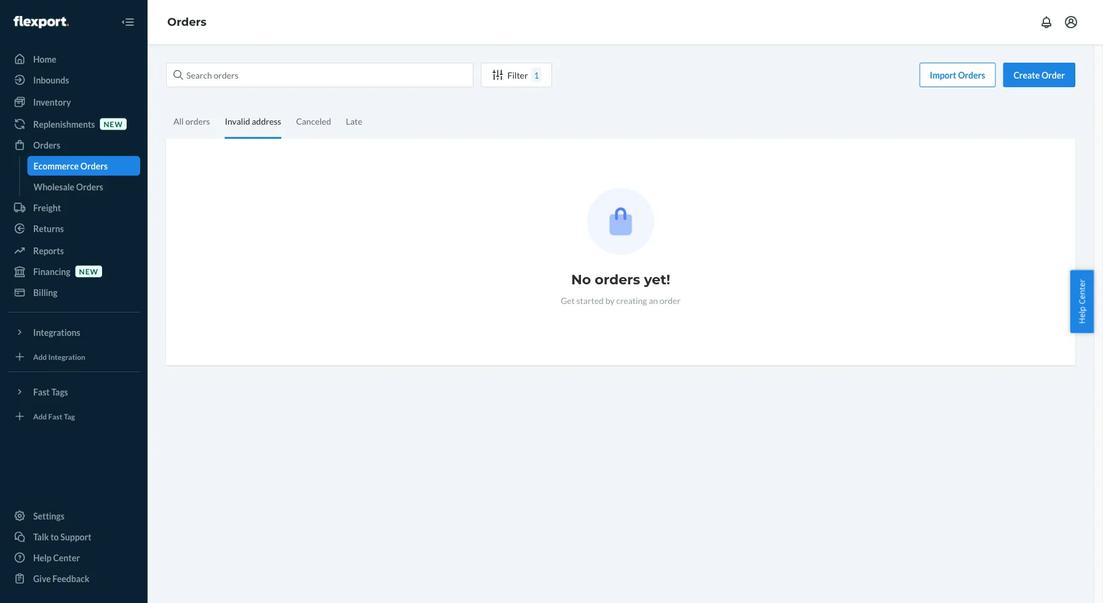 Task type: locate. For each thing, give the bounding box(es) containing it.
new
[[104, 120, 123, 128], [79, 267, 98, 276]]

address
[[252, 116, 281, 126]]

0 horizontal spatial help center
[[33, 553, 80, 564]]

0 horizontal spatial new
[[79, 267, 98, 276]]

orders inside "button"
[[958, 70, 986, 80]]

1 vertical spatial new
[[79, 267, 98, 276]]

reports link
[[7, 241, 140, 261]]

tags
[[51, 387, 68, 398]]

0 vertical spatial center
[[1077, 280, 1088, 305]]

0 vertical spatial fast
[[33, 387, 50, 398]]

add down fast tags at the left of the page
[[33, 412, 47, 421]]

1 vertical spatial add
[[33, 412, 47, 421]]

1 horizontal spatial new
[[104, 120, 123, 128]]

0 horizontal spatial orders
[[185, 116, 210, 126]]

to
[[51, 532, 59, 543]]

integration
[[48, 353, 85, 362]]

freight link
[[7, 198, 140, 218]]

help center link
[[7, 549, 140, 568]]

orders right import
[[958, 70, 986, 80]]

tag
[[64, 412, 75, 421]]

2 add from the top
[[33, 412, 47, 421]]

open notifications image
[[1039, 15, 1054, 30]]

help center
[[1077, 280, 1088, 324], [33, 553, 80, 564]]

1 horizontal spatial orders
[[595, 272, 640, 288]]

create order
[[1014, 70, 1065, 80]]

filter 1
[[508, 70, 539, 80]]

center
[[1077, 280, 1088, 305], [53, 553, 80, 564]]

inbounds link
[[7, 70, 140, 90]]

orders down ecommerce orders link
[[76, 182, 103, 192]]

0 vertical spatial help center
[[1077, 280, 1088, 324]]

1 vertical spatial help
[[33, 553, 52, 564]]

help center button
[[1070, 270, 1094, 334]]

orders up get started by creating an order
[[595, 272, 640, 288]]

orders right all
[[185, 116, 210, 126]]

give
[[33, 574, 51, 585]]

orders link
[[167, 15, 207, 29], [7, 135, 140, 155]]

0 vertical spatial new
[[104, 120, 123, 128]]

billing link
[[7, 283, 140, 303]]

0 vertical spatial help
[[1077, 307, 1088, 324]]

returns link
[[7, 219, 140, 239]]

import
[[930, 70, 957, 80]]

give feedback button
[[7, 570, 140, 589]]

add left the integration
[[33, 353, 47, 362]]

1 vertical spatial fast
[[48, 412, 62, 421]]

orders up ecommerce
[[33, 140, 60, 150]]

1 vertical spatial orders
[[595, 272, 640, 288]]

integrations button
[[7, 323, 140, 343]]

inbounds
[[33, 75, 69, 85]]

invalid
[[225, 116, 250, 126]]

talk to support
[[33, 532, 91, 543]]

fast left tags
[[33, 387, 50, 398]]

1 horizontal spatial help center
[[1077, 280, 1088, 324]]

get started by creating an order
[[561, 296, 681, 306]]

help
[[1077, 307, 1088, 324], [33, 553, 52, 564]]

0 vertical spatial orders
[[185, 116, 210, 126]]

new down reports link on the left top of page
[[79, 267, 98, 276]]

fast
[[33, 387, 50, 398], [48, 412, 62, 421]]

0 horizontal spatial help
[[33, 553, 52, 564]]

flexport logo image
[[14, 16, 69, 28]]

empty list image
[[587, 188, 654, 255]]

1 horizontal spatial help
[[1077, 307, 1088, 324]]

1 horizontal spatial center
[[1077, 280, 1088, 305]]

no orders yet!
[[571, 272, 670, 288]]

orders for import orders
[[958, 70, 986, 80]]

add for add fast tag
[[33, 412, 47, 421]]

1 vertical spatial center
[[53, 553, 80, 564]]

orders
[[167, 15, 207, 29], [958, 70, 986, 80], [33, 140, 60, 150], [80, 161, 108, 171], [76, 182, 103, 192]]

1 add from the top
[[33, 353, 47, 362]]

wholesale
[[34, 182, 74, 192]]

add
[[33, 353, 47, 362], [33, 412, 47, 421]]

freight
[[33, 203, 61, 213]]

billing
[[33, 288, 58, 298]]

import orders button
[[920, 63, 996, 87]]

creating
[[616, 296, 647, 306]]

1 vertical spatial orders link
[[7, 135, 140, 155]]

orders link up ecommerce orders
[[7, 135, 140, 155]]

1 horizontal spatial orders link
[[167, 15, 207, 29]]

add fast tag link
[[7, 407, 140, 427]]

add integration link
[[7, 347, 140, 367]]

financing
[[33, 267, 70, 277]]

home link
[[7, 49, 140, 69]]

new down the inventory link
[[104, 120, 123, 128]]

orders link up search icon
[[167, 15, 207, 29]]

orders
[[185, 116, 210, 126], [595, 272, 640, 288]]

orders up wholesale orders link
[[80, 161, 108, 171]]

0 vertical spatial add
[[33, 353, 47, 362]]

an
[[649, 296, 658, 306]]

fast left tag
[[48, 412, 62, 421]]

help inside button
[[1077, 307, 1088, 324]]

talk
[[33, 532, 49, 543]]

close navigation image
[[121, 15, 135, 30]]



Task type: describe. For each thing, give the bounding box(es) containing it.
inventory link
[[7, 92, 140, 112]]

filter
[[508, 70, 528, 80]]

returns
[[33, 224, 64, 234]]

orders for no
[[595, 272, 640, 288]]

invalid address
[[225, 116, 281, 126]]

talk to support button
[[7, 528, 140, 547]]

started
[[577, 296, 604, 306]]

orders for ecommerce orders
[[80, 161, 108, 171]]

import orders
[[930, 70, 986, 80]]

home
[[33, 54, 56, 64]]

settings
[[33, 511, 65, 522]]

0 horizontal spatial orders link
[[7, 135, 140, 155]]

add for add integration
[[33, 353, 47, 362]]

reports
[[33, 246, 64, 256]]

orders for all
[[185, 116, 210, 126]]

Search orders text field
[[166, 63, 474, 87]]

0 vertical spatial orders link
[[167, 15, 207, 29]]

wholesale orders
[[34, 182, 103, 192]]

1 vertical spatial help center
[[33, 553, 80, 564]]

settings link
[[7, 507, 140, 526]]

new for replenishments
[[104, 120, 123, 128]]

order
[[660, 296, 681, 306]]

open account menu image
[[1064, 15, 1079, 30]]

yet!
[[644, 272, 670, 288]]

replenishments
[[33, 119, 95, 129]]

inventory
[[33, 97, 71, 107]]

support
[[60, 532, 91, 543]]

all orders
[[173, 116, 210, 126]]

create
[[1014, 70, 1040, 80]]

add fast tag
[[33, 412, 75, 421]]

integrations
[[33, 328, 80, 338]]

by
[[606, 296, 615, 306]]

ecommerce
[[34, 161, 79, 171]]

help center inside button
[[1077, 280, 1088, 324]]

fast inside dropdown button
[[33, 387, 50, 398]]

new for financing
[[79, 267, 98, 276]]

add integration
[[33, 353, 85, 362]]

late
[[346, 116, 362, 126]]

fast tags button
[[7, 383, 140, 402]]

get
[[561, 296, 575, 306]]

orders for wholesale orders
[[76, 182, 103, 192]]

all
[[173, 116, 184, 126]]

no
[[571, 272, 591, 288]]

ecommerce orders
[[34, 161, 108, 171]]

0 horizontal spatial center
[[53, 553, 80, 564]]

order
[[1042, 70, 1065, 80]]

create order link
[[1003, 63, 1076, 87]]

feedback
[[52, 574, 89, 585]]

give feedback
[[33, 574, 89, 585]]

orders up search icon
[[167, 15, 207, 29]]

fast tags
[[33, 387, 68, 398]]

canceled
[[296, 116, 331, 126]]

search image
[[173, 70, 183, 80]]

wholesale orders link
[[27, 177, 140, 197]]

1
[[534, 70, 539, 80]]

ecommerce orders link
[[27, 156, 140, 176]]

center inside button
[[1077, 280, 1088, 305]]



Task type: vqa. For each thing, say whether or not it's contained in the screenshot.
Help Center
yes



